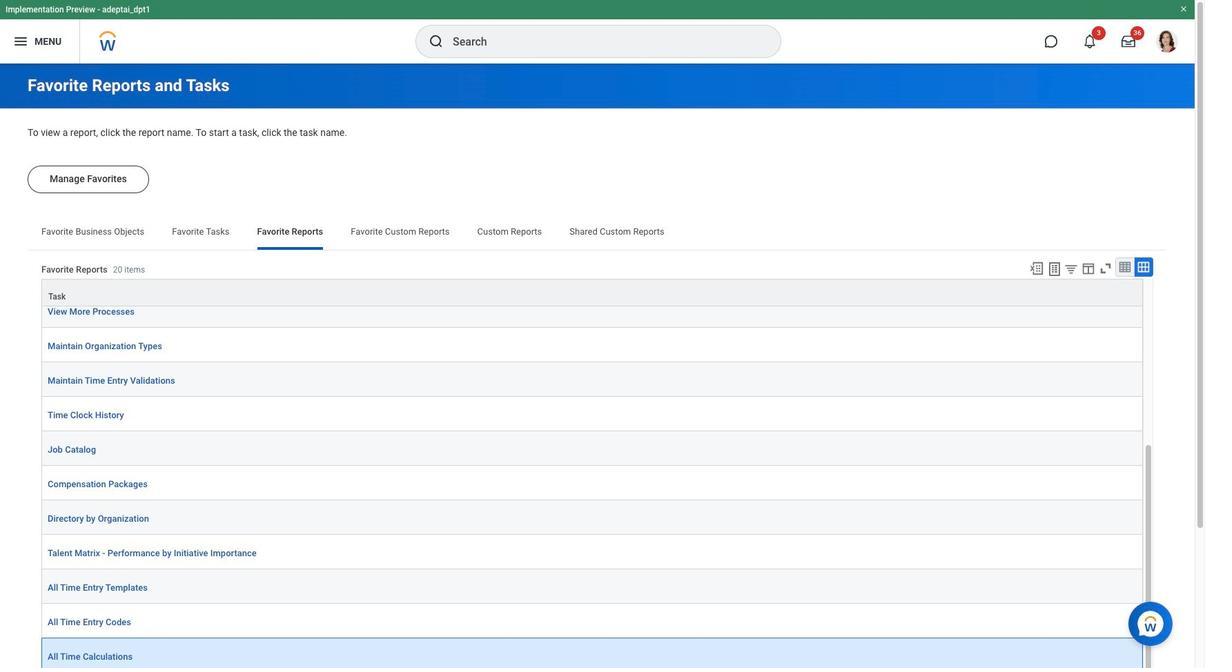 Task type: locate. For each thing, give the bounding box(es) containing it.
toolbar
[[1023, 257, 1153, 279]]

expand table image
[[1137, 260, 1151, 274]]

export to worksheets image
[[1046, 261, 1063, 277]]

click to view/edit grid preferences image
[[1081, 261, 1096, 276]]

banner
[[0, 0, 1195, 64]]

tab list
[[28, 216, 1167, 250]]

export to excel image
[[1029, 261, 1044, 276]]

row
[[41, 279, 1143, 306]]

close environment banner image
[[1180, 5, 1188, 13]]

fullscreen image
[[1098, 261, 1113, 276]]

notifications large image
[[1083, 35, 1097, 48]]

main content
[[0, 24, 1195, 668]]



Task type: vqa. For each thing, say whether or not it's contained in the screenshot.
tab list
yes



Task type: describe. For each thing, give the bounding box(es) containing it.
justify image
[[12, 33, 29, 50]]

profile logan mcneil image
[[1156, 30, 1178, 55]]

table image
[[1118, 260, 1132, 274]]

select to filter grid data image
[[1064, 261, 1079, 276]]

search image
[[428, 33, 445, 50]]

inbox large image
[[1122, 35, 1135, 48]]

Search Workday  search field
[[453, 26, 752, 57]]



